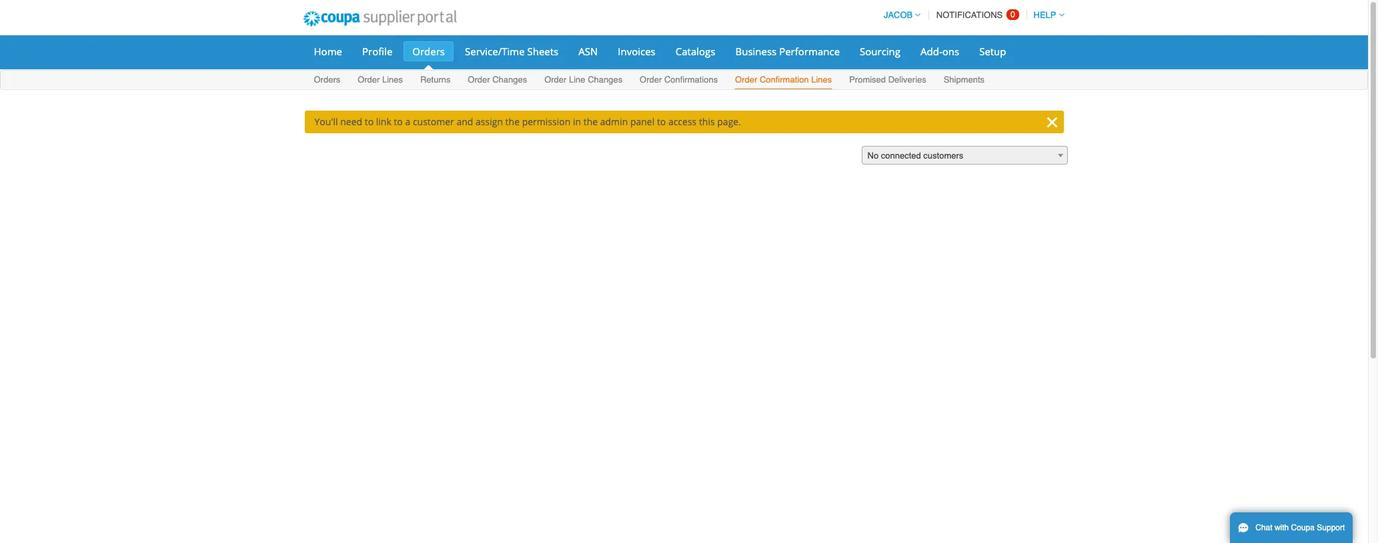 Task type: vqa. For each thing, say whether or not it's contained in the screenshot.
the bottommost Orders Link
yes



Task type: describe. For each thing, give the bounding box(es) containing it.
0
[[1010, 9, 1015, 19]]

page.
[[717, 115, 741, 128]]

no connected customers
[[867, 151, 963, 161]]

coupa
[[1291, 524, 1315, 533]]

1 to from the left
[[365, 115, 374, 128]]

1 the from the left
[[505, 115, 520, 128]]

order changes link
[[467, 72, 528, 89]]

1 vertical spatial orders
[[314, 75, 340, 85]]

deliveries
[[888, 75, 926, 85]]

order for order confirmation lines
[[735, 75, 757, 85]]

No connected customers field
[[861, 146, 1068, 165]]

order confirmation lines link
[[734, 72, 833, 89]]

help link
[[1028, 10, 1064, 20]]

order for order lines
[[358, 75, 380, 85]]

add-ons link
[[912, 41, 968, 61]]

customers
[[923, 151, 963, 161]]

asn link
[[570, 41, 607, 61]]

order confirmations
[[640, 75, 718, 85]]

with
[[1275, 524, 1289, 533]]

setup link
[[971, 41, 1015, 61]]

1 lines from the left
[[382, 75, 403, 85]]

promised deliveries
[[849, 75, 926, 85]]

navigation containing notifications 0
[[878, 2, 1064, 28]]

link
[[376, 115, 391, 128]]

2 changes from the left
[[588, 75, 622, 85]]

ons
[[942, 45, 959, 58]]

jacob link
[[878, 10, 921, 20]]

3 to from the left
[[657, 115, 666, 128]]

service/time sheets
[[465, 45, 558, 58]]

2 lines from the left
[[811, 75, 832, 85]]

connected
[[881, 151, 921, 161]]

order confirmation lines
[[735, 75, 832, 85]]

add-
[[921, 45, 942, 58]]

business
[[735, 45, 777, 58]]

order changes
[[468, 75, 527, 85]]

setup
[[979, 45, 1006, 58]]

2 the from the left
[[583, 115, 598, 128]]

you'll need to link to a customer and assign the permission in the admin panel to access this page.
[[315, 115, 741, 128]]

confirmation
[[760, 75, 809, 85]]

assign
[[476, 115, 503, 128]]

help
[[1034, 10, 1056, 20]]

support
[[1317, 524, 1345, 533]]

confirmations
[[664, 75, 718, 85]]

chat
[[1256, 524, 1272, 533]]

performance
[[779, 45, 840, 58]]

invoices link
[[609, 41, 664, 61]]

notifications 0
[[936, 9, 1015, 20]]

No connected customers text field
[[862, 147, 1067, 165]]

order for order confirmations
[[640, 75, 662, 85]]

order for order changes
[[468, 75, 490, 85]]

1 changes from the left
[[492, 75, 527, 85]]

customer
[[413, 115, 454, 128]]

home link
[[305, 41, 351, 61]]

home
[[314, 45, 342, 58]]

sourcing
[[860, 45, 901, 58]]



Task type: locate. For each thing, give the bounding box(es) containing it.
returns
[[420, 75, 451, 85]]

3 order from the left
[[544, 75, 567, 85]]

orders down home link on the top left
[[314, 75, 340, 85]]

order down business
[[735, 75, 757, 85]]

in
[[573, 115, 581, 128]]

coupa supplier portal image
[[294, 2, 466, 35]]

asn
[[578, 45, 598, 58]]

to
[[365, 115, 374, 128], [394, 115, 403, 128], [657, 115, 666, 128]]

order confirmations link
[[639, 72, 719, 89]]

order lines link
[[357, 72, 404, 89]]

orders up the returns
[[412, 45, 445, 58]]

no
[[867, 151, 879, 161]]

orders
[[412, 45, 445, 58], [314, 75, 340, 85]]

lines
[[382, 75, 403, 85], [811, 75, 832, 85]]

you'll
[[315, 115, 338, 128]]

profile link
[[354, 41, 401, 61]]

and
[[457, 115, 473, 128]]

sheets
[[527, 45, 558, 58]]

2 order from the left
[[468, 75, 490, 85]]

chat with coupa support
[[1256, 524, 1345, 533]]

order for order line changes
[[544, 75, 567, 85]]

service/time
[[465, 45, 525, 58]]

admin
[[600, 115, 628, 128]]

need
[[340, 115, 362, 128]]

2 to from the left
[[394, 115, 403, 128]]

to left "a"
[[394, 115, 403, 128]]

0 vertical spatial orders
[[412, 45, 445, 58]]

orders link up the returns
[[404, 41, 454, 61]]

1 horizontal spatial orders link
[[404, 41, 454, 61]]

order down invoices 'link'
[[640, 75, 662, 85]]

1 horizontal spatial to
[[394, 115, 403, 128]]

the right in
[[583, 115, 598, 128]]

lines down performance
[[811, 75, 832, 85]]

invoices
[[618, 45, 656, 58]]

navigation
[[878, 2, 1064, 28]]

access
[[668, 115, 697, 128]]

order down 'service/time'
[[468, 75, 490, 85]]

order
[[358, 75, 380, 85], [468, 75, 490, 85], [544, 75, 567, 85], [640, 75, 662, 85], [735, 75, 757, 85]]

changes
[[492, 75, 527, 85], [588, 75, 622, 85]]

business performance link
[[727, 41, 849, 61]]

0 horizontal spatial to
[[365, 115, 374, 128]]

promised deliveries link
[[849, 72, 927, 89]]

changes down service/time sheets
[[492, 75, 527, 85]]

1 horizontal spatial changes
[[588, 75, 622, 85]]

panel
[[630, 115, 655, 128]]

0 horizontal spatial orders link
[[313, 72, 341, 89]]

4 order from the left
[[640, 75, 662, 85]]

order down profile "link"
[[358, 75, 380, 85]]

to left link
[[365, 115, 374, 128]]

notifications
[[936, 10, 1003, 20]]

0 horizontal spatial changes
[[492, 75, 527, 85]]

a
[[405, 115, 410, 128]]

business performance
[[735, 45, 840, 58]]

catalogs link
[[667, 41, 724, 61]]

changes right line
[[588, 75, 622, 85]]

1 order from the left
[[358, 75, 380, 85]]

catalogs
[[676, 45, 715, 58]]

the
[[505, 115, 520, 128], [583, 115, 598, 128]]

order lines
[[358, 75, 403, 85]]

1 horizontal spatial lines
[[811, 75, 832, 85]]

1 horizontal spatial orders
[[412, 45, 445, 58]]

profile
[[362, 45, 392, 58]]

orders link down home link on the top left
[[313, 72, 341, 89]]

service/time sheets link
[[456, 41, 567, 61]]

add-ons
[[921, 45, 959, 58]]

1 vertical spatial orders link
[[313, 72, 341, 89]]

permission
[[522, 115, 571, 128]]

order line changes link
[[544, 72, 623, 89]]

jacob
[[884, 10, 913, 20]]

0 vertical spatial orders link
[[404, 41, 454, 61]]

chat with coupa support button
[[1230, 513, 1353, 544]]

to right panel
[[657, 115, 666, 128]]

0 horizontal spatial lines
[[382, 75, 403, 85]]

2 horizontal spatial to
[[657, 115, 666, 128]]

0 horizontal spatial orders
[[314, 75, 340, 85]]

order line changes
[[544, 75, 622, 85]]

lines down profile
[[382, 75, 403, 85]]

shipments
[[944, 75, 985, 85]]

order left line
[[544, 75, 567, 85]]

line
[[569, 75, 585, 85]]

sourcing link
[[851, 41, 909, 61]]

promised
[[849, 75, 886, 85]]

orders link
[[404, 41, 454, 61], [313, 72, 341, 89]]

1 horizontal spatial the
[[583, 115, 598, 128]]

the right assign
[[505, 115, 520, 128]]

5 order from the left
[[735, 75, 757, 85]]

returns link
[[420, 72, 451, 89]]

0 horizontal spatial the
[[505, 115, 520, 128]]

this
[[699, 115, 715, 128]]

shipments link
[[943, 72, 985, 89]]



